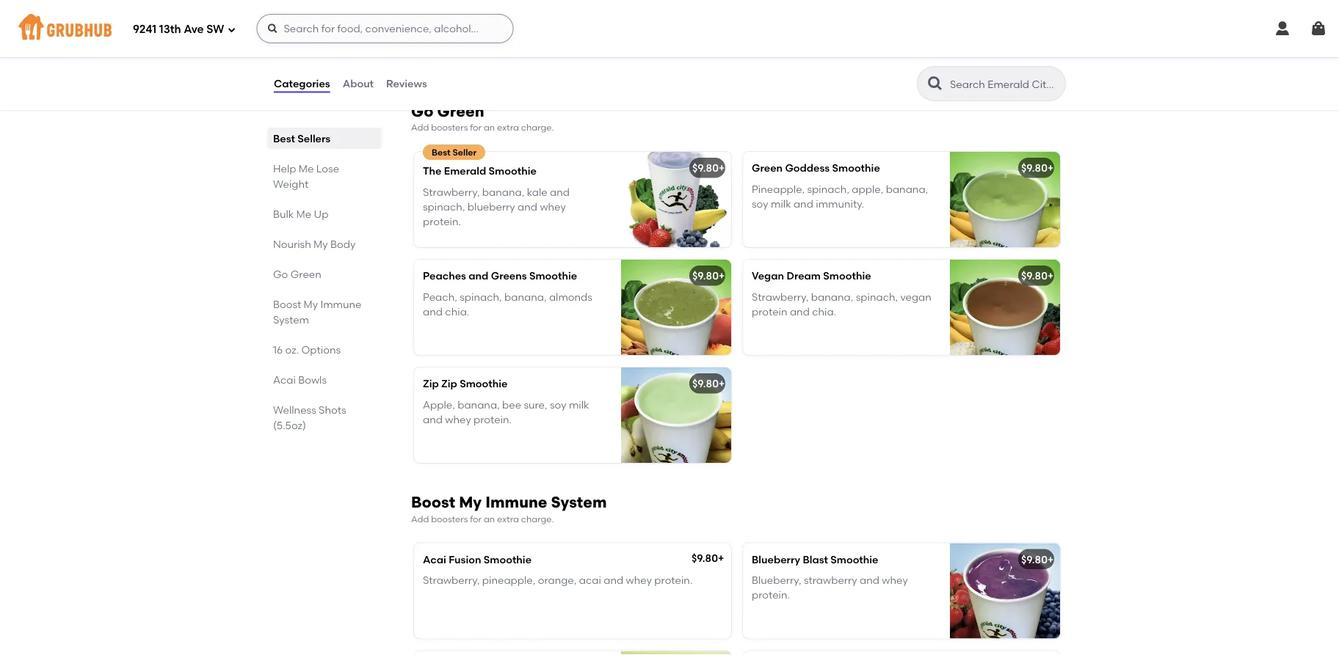 Task type: locate. For each thing, give the bounding box(es) containing it.
1 vertical spatial go
[[273, 268, 288, 281]]

green
[[438, 102, 484, 121], [752, 162, 783, 175], [291, 268, 322, 281]]

my inside boost my immune system add boosters for an extra charge.
[[459, 494, 482, 512]]

me inside help me lose weight
[[299, 162, 314, 175]]

smoothie up pineapple,
[[484, 554, 532, 566]]

svg image
[[1274, 20, 1292, 37], [1310, 20, 1328, 37]]

for inside go green add boosters for an extra charge.
[[470, 122, 482, 133]]

me left up
[[296, 208, 312, 220]]

1 vertical spatial charge.
[[521, 514, 554, 525]]

best sellers
[[273, 132, 331, 145]]

strawberry
[[804, 575, 858, 587]]

2 an from the top
[[484, 514, 495, 525]]

about button
[[342, 57, 375, 110]]

system for boost my immune system
[[273, 314, 309, 326]]

immune inside boost my immune system
[[321, 298, 362, 311]]

1 vertical spatial strawberry,
[[752, 291, 809, 303]]

go down nourish
[[273, 268, 288, 281]]

go green add boosters for an extra charge.
[[411, 102, 554, 133]]

$9.80 for pineapple, spinach, apple, banana, soy milk and immunity.
[[1022, 162, 1048, 175]]

protein. inside the blueberry, strawberry and whey protein.
[[752, 590, 790, 602]]

0 horizontal spatial chia.
[[445, 306, 470, 318]]

soy inside pineapple, spinach, apple, banana, soy milk and immunity.
[[752, 198, 769, 210]]

1 vertical spatial extra
[[497, 514, 519, 525]]

bulk me up tab
[[273, 206, 376, 222]]

1 vertical spatial boosters
[[431, 514, 468, 525]]

wellness shots (5.5oz)
[[273, 404, 346, 432]]

protein. down blueberry,
[[752, 590, 790, 602]]

1 vertical spatial system
[[551, 494, 607, 512]]

my
[[314, 238, 328, 250], [304, 298, 318, 311], [459, 494, 482, 512]]

boosters inside go green add boosters for an extra charge.
[[431, 122, 468, 133]]

an up the emerald smoothie
[[484, 122, 495, 133]]

$9.80 + for blueberry, strawberry and whey protein.
[[1022, 554, 1054, 566]]

strawberry,
[[423, 186, 480, 198], [752, 291, 809, 303], [423, 575, 480, 587]]

go inside go green add boosters for an extra charge.
[[411, 102, 434, 121]]

0 horizontal spatial immune
[[321, 298, 362, 311]]

spinach, up immunity.
[[808, 183, 850, 195]]

2 vertical spatial my
[[459, 494, 482, 512]]

go for go green
[[273, 268, 288, 281]]

protein. down the the
[[423, 216, 461, 228]]

kale
[[527, 186, 548, 198]]

1 horizontal spatial go
[[411, 102, 434, 121]]

for up acai fusion smoothie
[[470, 514, 482, 525]]

go inside tab
[[273, 268, 288, 281]]

soy for apple, banana, bee sure, soy milk and whey protein.
[[550, 399, 567, 411]]

green down nourish my body
[[291, 268, 322, 281]]

spinach,
[[808, 183, 850, 195], [423, 201, 465, 213], [460, 291, 502, 303], [856, 291, 899, 303]]

1 vertical spatial for
[[470, 514, 482, 525]]

strawberry, down fusion
[[423, 575, 480, 587]]

0 vertical spatial boost
[[273, 298, 301, 311]]

blueberry
[[752, 554, 801, 566]]

acai left fusion
[[423, 554, 446, 566]]

0 vertical spatial milk
[[771, 198, 792, 210]]

my inside nourish my body tab
[[314, 238, 328, 250]]

0 horizontal spatial go
[[273, 268, 288, 281]]

strawberry, inside strawberry, banana, spinach, vegan protein and chia.
[[752, 291, 809, 303]]

chia. inside 'peach, spinach, banana, almonds and chia.'
[[445, 306, 470, 318]]

boost down go green
[[273, 298, 301, 311]]

whey down kale on the left
[[540, 201, 566, 213]]

$9.80 +
[[693, 162, 725, 175], [1022, 162, 1054, 175], [693, 270, 725, 283], [1022, 270, 1054, 283], [693, 378, 725, 391], [692, 552, 725, 565], [1022, 554, 1054, 566]]

$9.80
[[693, 162, 719, 175], [1022, 162, 1048, 175], [693, 270, 719, 283], [1022, 270, 1048, 283], [693, 378, 719, 391], [692, 552, 718, 565], [1022, 554, 1048, 566]]

and right protein
[[790, 306, 810, 318]]

and right the strawberry
[[860, 575, 880, 587]]

protein. inside apple, banana, bee sure, soy milk and whey protein.
[[474, 414, 512, 426]]

system inside boost my immune system
[[273, 314, 309, 326]]

banana,
[[886, 183, 929, 195], [482, 186, 525, 198], [505, 291, 547, 303], [812, 291, 854, 303], [458, 399, 500, 411]]

spinach, inside strawberry, banana, spinach, vegan protein and chia.
[[856, 291, 899, 303]]

1 vertical spatial boost
[[411, 494, 455, 512]]

smoothie up bee
[[460, 378, 508, 391]]

sw
[[207, 23, 224, 36]]

charge. up orange,
[[521, 514, 554, 525]]

help me lose weight
[[273, 162, 339, 190]]

and down the apple,
[[423, 414, 443, 426]]

1 horizontal spatial zip
[[442, 378, 457, 391]]

0 horizontal spatial soy
[[550, 399, 567, 411]]

immunity.
[[816, 198, 865, 210]]

2 boosters from the top
[[431, 514, 468, 525]]

1 horizontal spatial soy
[[752, 198, 769, 210]]

me
[[299, 162, 314, 175], [296, 208, 312, 220]]

0 vertical spatial my
[[314, 238, 328, 250]]

charge. up kale on the left
[[521, 122, 554, 133]]

charge. inside go green add boosters for an extra charge.
[[521, 122, 554, 133]]

13th
[[159, 23, 181, 36]]

boost inside boost my immune system
[[273, 298, 301, 311]]

and inside the blueberry, strawberry and whey protein.
[[860, 575, 880, 587]]

spinach, inside "strawberry, banana, kale and spinach, blueberry and whey protein."
[[423, 201, 465, 213]]

+
[[719, 162, 725, 175], [1048, 162, 1054, 175], [719, 270, 725, 283], [1048, 270, 1054, 283], [719, 378, 725, 391], [718, 552, 725, 565], [1048, 554, 1054, 566]]

0 vertical spatial best
[[273, 132, 295, 145]]

milk inside pineapple, spinach, apple, banana, soy milk and immunity.
[[771, 198, 792, 210]]

extra up acai fusion smoothie
[[497, 514, 519, 525]]

0 vertical spatial soy
[[752, 198, 769, 210]]

1 vertical spatial add
[[411, 514, 429, 525]]

banana, strawberry, pineapple and coconut. button
[[414, 0, 732, 71]]

1 svg image from the left
[[1274, 20, 1292, 37]]

add up acai fusion smoothie
[[411, 514, 429, 525]]

1 an from the top
[[484, 122, 495, 133]]

up
[[314, 208, 329, 220]]

banana, down greens
[[505, 291, 547, 303]]

chia. down the vegan dream smoothie
[[813, 306, 837, 318]]

an up acai fusion smoothie
[[484, 514, 495, 525]]

smoothie up apple,
[[833, 162, 881, 175]]

green inside go green add boosters for an extra charge.
[[438, 102, 484, 121]]

about
[[343, 77, 374, 90]]

boost my immune system tab
[[273, 297, 376, 328]]

0 horizontal spatial svg image
[[1274, 20, 1292, 37]]

2 extra from the top
[[497, 514, 519, 525]]

1 boosters from the top
[[431, 122, 468, 133]]

system
[[273, 314, 309, 326], [551, 494, 607, 512]]

green inside go green tab
[[291, 268, 322, 281]]

1 horizontal spatial svg image
[[267, 23, 279, 35]]

banana, inside apple, banana, bee sure, soy milk and whey protein.
[[458, 399, 500, 411]]

zip
[[423, 378, 439, 391], [442, 378, 457, 391]]

strawberry, pineapple, orange, acai and whey protein.
[[423, 575, 693, 587]]

vegan
[[752, 270, 785, 283]]

banana, down the zip zip smoothie
[[458, 399, 500, 411]]

and
[[579, 6, 599, 19], [550, 186, 570, 198], [794, 198, 814, 210], [518, 201, 538, 213], [469, 270, 489, 283], [423, 306, 443, 318], [790, 306, 810, 318], [423, 414, 443, 426], [604, 575, 624, 587], [860, 575, 880, 587]]

blueberry,
[[752, 575, 802, 587]]

immune
[[321, 298, 362, 311], [486, 494, 548, 512]]

milk
[[771, 198, 792, 210], [569, 399, 590, 411]]

extra
[[497, 122, 519, 133], [497, 514, 519, 525]]

shots
[[319, 404, 346, 416]]

go green
[[273, 268, 322, 281]]

boosters up fusion
[[431, 514, 468, 525]]

whey right the strawberry
[[882, 575, 908, 587]]

boost for boost my immune system
[[273, 298, 301, 311]]

my down go green
[[304, 298, 318, 311]]

0 horizontal spatial system
[[273, 314, 309, 326]]

strawberry, banana, kale and spinach, blueberry and whey protein.
[[423, 186, 570, 228]]

smoothie up kale on the left
[[489, 165, 537, 177]]

1 vertical spatial acai
[[423, 554, 446, 566]]

strawberry,
[[468, 6, 523, 19]]

spinach, left 'vegan'
[[856, 291, 899, 303]]

2 add from the top
[[411, 514, 429, 525]]

spinach, down the peaches and greens smoothie
[[460, 291, 502, 303]]

0 vertical spatial boosters
[[431, 122, 468, 133]]

1 vertical spatial my
[[304, 298, 318, 311]]

0 vertical spatial go
[[411, 102, 434, 121]]

acai left bowls
[[273, 374, 296, 386]]

pineapple,
[[482, 575, 536, 587]]

1 vertical spatial immune
[[486, 494, 548, 512]]

immune up acai fusion smoothie
[[486, 494, 548, 512]]

chia. down peach,
[[445, 306, 470, 318]]

1 horizontal spatial best
[[432, 147, 451, 158]]

0 vertical spatial me
[[299, 162, 314, 175]]

protein. up 'immunity nectar smoothie' image on the bottom of the page
[[655, 575, 693, 587]]

green for go green add boosters for an extra charge.
[[438, 102, 484, 121]]

best up the the
[[432, 147, 451, 158]]

and inside 'peach, spinach, banana, almonds and chia.'
[[423, 306, 443, 318]]

acai fusion smoothie
[[423, 554, 532, 566]]

me inside tab
[[296, 208, 312, 220]]

16 oz. options
[[273, 344, 341, 356]]

and inside button
[[579, 6, 599, 19]]

system inside boost my immune system add boosters for an extra charge.
[[551, 494, 607, 512]]

0 vertical spatial immune
[[321, 298, 362, 311]]

0 horizontal spatial milk
[[569, 399, 590, 411]]

1 vertical spatial green
[[752, 162, 783, 175]]

milk for pineapple, spinach, apple, banana, soy milk and immunity.
[[771, 198, 792, 210]]

1 vertical spatial soy
[[550, 399, 567, 411]]

soy right 'sure,'
[[550, 399, 567, 411]]

2 vertical spatial green
[[291, 268, 322, 281]]

1 horizontal spatial system
[[551, 494, 607, 512]]

strawberry, inside "strawberry, banana, kale and spinach, blueberry and whey protein."
[[423, 186, 480, 198]]

0 vertical spatial for
[[470, 122, 482, 133]]

and inside apple, banana, bee sure, soy milk and whey protein.
[[423, 414, 443, 426]]

1 add from the top
[[411, 122, 429, 133]]

2 vertical spatial strawberry,
[[423, 575, 480, 587]]

strawberry, down emerald
[[423, 186, 480, 198]]

banana,
[[423, 6, 465, 19]]

acai inside tab
[[273, 374, 296, 386]]

milk down pineapple,
[[771, 198, 792, 210]]

1 for from the top
[[470, 122, 482, 133]]

whey down the apple,
[[445, 414, 471, 426]]

0 vertical spatial system
[[273, 314, 309, 326]]

1 vertical spatial milk
[[569, 399, 590, 411]]

0 vertical spatial add
[[411, 122, 429, 133]]

best
[[273, 132, 295, 145], [432, 147, 451, 158]]

help
[[273, 162, 296, 175]]

milk right 'sure,'
[[569, 399, 590, 411]]

banana, up blueberry
[[482, 186, 525, 198]]

1 horizontal spatial acai
[[423, 554, 446, 566]]

immune down go green tab
[[321, 298, 362, 311]]

whey
[[540, 201, 566, 213], [445, 414, 471, 426], [626, 575, 652, 587], [882, 575, 908, 587]]

the emerald smoothie
[[423, 165, 537, 177]]

soy inside apple, banana, bee sure, soy milk and whey protein.
[[550, 399, 567, 411]]

best for best sellers
[[273, 132, 295, 145]]

0 horizontal spatial best
[[273, 132, 295, 145]]

svg image
[[267, 23, 279, 35], [227, 25, 236, 34]]

immune for boost my immune system
[[321, 298, 362, 311]]

an
[[484, 122, 495, 133], [484, 514, 495, 525]]

my inside boost my immune system
[[304, 298, 318, 311]]

strawberry, banana, spinach, vegan protein and chia.
[[752, 291, 932, 318]]

0 vertical spatial an
[[484, 122, 495, 133]]

smoothie up strawberry, banana, spinach, vegan protein and chia.
[[824, 270, 872, 283]]

immune inside boost my immune system add boosters for an extra charge.
[[486, 494, 548, 512]]

2 chia. from the left
[[813, 306, 837, 318]]

soy down pineapple,
[[752, 198, 769, 210]]

my up fusion
[[459, 494, 482, 512]]

and inside pineapple, spinach, apple, banana, soy milk and immunity.
[[794, 198, 814, 210]]

0 horizontal spatial zip
[[423, 378, 439, 391]]

1 horizontal spatial green
[[438, 102, 484, 121]]

acai
[[579, 575, 602, 587]]

smoothie up the strawberry
[[831, 554, 879, 566]]

for
[[470, 122, 482, 133], [470, 514, 482, 525]]

best inside tab
[[273, 132, 295, 145]]

smoothie for pineapple, spinach, apple, banana, soy milk and immunity.
[[833, 162, 881, 175]]

1 charge. from the top
[[521, 122, 554, 133]]

banana, inside strawberry, banana, spinach, vegan protein and chia.
[[812, 291, 854, 303]]

whey inside apple, banana, bee sure, soy milk and whey protein.
[[445, 414, 471, 426]]

extra inside go green add boosters for an extra charge.
[[497, 122, 519, 133]]

1 vertical spatial an
[[484, 514, 495, 525]]

1 horizontal spatial boost
[[411, 494, 455, 512]]

0 horizontal spatial acai
[[273, 374, 296, 386]]

green up pineapple,
[[752, 162, 783, 175]]

banana, inside 'peach, spinach, banana, almonds and chia.'
[[505, 291, 547, 303]]

go down reviews
[[411, 102, 434, 121]]

chia.
[[445, 306, 470, 318], [813, 306, 837, 318]]

charge.
[[521, 122, 554, 133], [521, 514, 554, 525]]

chia. inside strawberry, banana, spinach, vegan protein and chia.
[[813, 306, 837, 318]]

2 for from the top
[[470, 514, 482, 525]]

protein
[[752, 306, 788, 318]]

and left coconut.
[[579, 6, 599, 19]]

and down pineapple,
[[794, 198, 814, 210]]

banana, right apple,
[[886, 183, 929, 195]]

$9.80 for blueberry, strawberry and whey protein.
[[1022, 554, 1048, 566]]

+ for pineapple, spinach, apple, banana, soy milk and immunity.
[[1048, 162, 1054, 175]]

1 extra from the top
[[497, 122, 519, 133]]

+ for peach, spinach, banana, almonds and chia.
[[719, 270, 725, 283]]

reviews
[[386, 77, 427, 90]]

protein. down bee
[[474, 414, 512, 426]]

milk inside apple, banana, bee sure, soy milk and whey protein.
[[569, 399, 590, 411]]

(5.5oz)
[[273, 419, 306, 432]]

1 horizontal spatial immune
[[486, 494, 548, 512]]

apple,
[[852, 183, 884, 195]]

green up "seller"
[[438, 102, 484, 121]]

add inside boost my immune system add boosters for an extra charge.
[[411, 514, 429, 525]]

boost up fusion
[[411, 494, 455, 512]]

Search for food, convenience, alcohol... search field
[[257, 14, 514, 43]]

boosters up best seller
[[431, 122, 468, 133]]

0 vertical spatial strawberry,
[[423, 186, 480, 198]]

whey right acai
[[626, 575, 652, 587]]

banana, inside pineapple, spinach, apple, banana, soy milk and immunity.
[[886, 183, 929, 195]]

sellers
[[298, 132, 331, 145]]

boost inside boost my immune system add boosters for an extra charge.
[[411, 494, 455, 512]]

best left sellers
[[273, 132, 295, 145]]

acai for acai bowls
[[273, 374, 296, 386]]

0 horizontal spatial boost
[[273, 298, 301, 311]]

search icon image
[[927, 75, 945, 93]]

0 horizontal spatial green
[[291, 268, 322, 281]]

1 vertical spatial me
[[296, 208, 312, 220]]

bulk
[[273, 208, 294, 220]]

banana, for apple, banana, bee sure, soy milk and whey protein.
[[458, 399, 500, 411]]

banana, down the vegan dream smoothie
[[812, 291, 854, 303]]

2 charge. from the top
[[521, 514, 554, 525]]

1 vertical spatial best
[[432, 147, 451, 158]]

0 vertical spatial green
[[438, 102, 484, 121]]

1 horizontal spatial milk
[[771, 198, 792, 210]]

and down peach,
[[423, 306, 443, 318]]

1 horizontal spatial chia.
[[813, 306, 837, 318]]

main navigation navigation
[[0, 0, 1340, 57]]

best seller
[[432, 147, 477, 158]]

best sellers tab
[[273, 131, 376, 146]]

smoothie
[[833, 162, 881, 175], [489, 165, 537, 177], [530, 270, 578, 283], [824, 270, 872, 283], [460, 378, 508, 391], [484, 554, 532, 566], [831, 554, 879, 566]]

me left lose
[[299, 162, 314, 175]]

soy
[[752, 198, 769, 210], [550, 399, 567, 411]]

1 horizontal spatial svg image
[[1310, 20, 1328, 37]]

strawberry, up protein
[[752, 291, 809, 303]]

whey inside "strawberry, banana, kale and spinach, blueberry and whey protein."
[[540, 201, 566, 213]]

for up "seller"
[[470, 122, 482, 133]]

fusion
[[449, 554, 481, 566]]

banana, inside "strawberry, banana, kale and spinach, blueberry and whey protein."
[[482, 186, 525, 198]]

1 chia. from the left
[[445, 306, 470, 318]]

add up the the
[[411, 122, 429, 133]]

extra up the emerald smoothie
[[497, 122, 519, 133]]

0 vertical spatial charge.
[[521, 122, 554, 133]]

0 vertical spatial acai
[[273, 374, 296, 386]]

2 horizontal spatial green
[[752, 162, 783, 175]]

boosters inside boost my immune system add boosters for an extra charge.
[[431, 514, 468, 525]]

my left body
[[314, 238, 328, 250]]

smoothie for apple, banana, bee sure, soy milk and whey protein.
[[460, 378, 508, 391]]

0 vertical spatial extra
[[497, 122, 519, 133]]

spinach, down the the
[[423, 201, 465, 213]]

boost
[[273, 298, 301, 311], [411, 494, 455, 512]]

protein. inside "strawberry, banana, kale and spinach, blueberry and whey protein."
[[423, 216, 461, 228]]



Task type: vqa. For each thing, say whether or not it's contained in the screenshot.
second Zip from the right
yes



Task type: describe. For each thing, give the bounding box(es) containing it.
+ for blueberry, strawberry and whey protein.
[[1048, 554, 1054, 566]]

add inside go green add boosters for an extra charge.
[[411, 122, 429, 133]]

options
[[302, 344, 341, 356]]

blast
[[803, 554, 829, 566]]

categories
[[274, 77, 330, 90]]

acai for acai fusion smoothie
[[423, 554, 446, 566]]

sure,
[[524, 399, 548, 411]]

smoothie for strawberry, banana, kale and spinach, blueberry and whey protein.
[[489, 165, 537, 177]]

vegan
[[901, 291, 932, 303]]

vegan dream smoothie image
[[951, 260, 1061, 356]]

an inside boost my immune system add boosters for an extra charge.
[[484, 514, 495, 525]]

pineapple
[[526, 6, 576, 19]]

9241 13th ave sw
[[133, 23, 224, 36]]

bowls
[[298, 374, 327, 386]]

$9.80 for apple, banana, bee sure, soy milk and whey protein.
[[693, 378, 719, 391]]

strawberry, for dream
[[752, 291, 809, 303]]

soy for pineapple, spinach, apple, banana, soy milk and immunity.
[[752, 198, 769, 210]]

weight
[[273, 178, 309, 190]]

spinach, inside pineapple, spinach, apple, banana, soy milk and immunity.
[[808, 183, 850, 195]]

apple,
[[423, 399, 455, 411]]

me for bulk
[[296, 208, 312, 220]]

bee
[[502, 399, 522, 411]]

goddess
[[786, 162, 830, 175]]

$9.80 + for pineapple, spinach, apple, banana, soy milk and immunity.
[[1022, 162, 1054, 175]]

+ for strawberry, banana, spinach, vegan protein and chia.
[[1048, 270, 1054, 283]]

blueberry
[[468, 201, 515, 213]]

green for go green
[[291, 268, 322, 281]]

acai bowls
[[273, 374, 327, 386]]

zip zip smoothie image
[[621, 368, 732, 464]]

and inside strawberry, banana, spinach, vegan protein and chia.
[[790, 306, 810, 318]]

my for nourish my body
[[314, 238, 328, 250]]

greens
[[491, 270, 527, 283]]

peach,
[[423, 291, 457, 303]]

wellness shots (5.5oz) tab
[[273, 403, 376, 433]]

nourish
[[273, 238, 311, 250]]

help me lose weight tab
[[273, 161, 376, 192]]

whey inside the blueberry, strawberry and whey protein.
[[882, 575, 908, 587]]

bulk me up
[[273, 208, 329, 220]]

immune for boost my immune system add boosters for an extra charge.
[[486, 494, 548, 512]]

smoothie for strawberry, banana, spinach, vegan protein and chia.
[[824, 270, 872, 283]]

zesty lemon smoothie image
[[951, 0, 1061, 71]]

0 horizontal spatial svg image
[[227, 25, 236, 34]]

nourish my body tab
[[273, 237, 376, 252]]

vegan dream smoothie
[[752, 270, 872, 283]]

me for help
[[299, 162, 314, 175]]

$9.80 + for apple, banana, bee sure, soy milk and whey protein.
[[693, 378, 725, 391]]

Search Emerald City Smoothie search field
[[949, 77, 1061, 91]]

wellness
[[273, 404, 316, 416]]

acai bowls tab
[[273, 372, 376, 388]]

and right kale on the left
[[550, 186, 570, 198]]

pineapple,
[[752, 183, 805, 195]]

$9.80 + for strawberry, banana, spinach, vegan protein and chia.
[[1022, 270, 1054, 283]]

peaches and greens smoothie image
[[621, 260, 732, 356]]

boost my immune system add boosters for an extra charge.
[[411, 494, 607, 525]]

$9.80 for strawberry, banana, spinach, vegan protein and chia.
[[1022, 270, 1048, 283]]

nourish my body
[[273, 238, 356, 250]]

immunity nectar smoothie image
[[621, 652, 732, 656]]

my for boost my immune system add boosters for an extra charge.
[[459, 494, 482, 512]]

lose
[[316, 162, 339, 175]]

coconut.
[[601, 6, 645, 19]]

my for boost my immune system
[[304, 298, 318, 311]]

almonds
[[549, 291, 593, 303]]

emerald
[[444, 165, 486, 177]]

and left greens
[[469, 270, 489, 283]]

blueberry, strawberry and whey protein.
[[752, 575, 908, 602]]

smoothie up almonds at the top left of the page
[[530, 270, 578, 283]]

body
[[331, 238, 356, 250]]

peach, spinach, banana, almonds and chia.
[[423, 291, 593, 318]]

16 oz. options tab
[[273, 342, 376, 358]]

9241
[[133, 23, 157, 36]]

zip zip smoothie
[[423, 378, 508, 391]]

2 svg image from the left
[[1310, 20, 1328, 37]]

green goddess smoothie
[[752, 162, 881, 175]]

green goddess smoothie image
[[951, 152, 1061, 248]]

go for go green add boosters for an extra charge.
[[411, 102, 434, 121]]

reviews button
[[386, 57, 428, 110]]

ave
[[184, 23, 204, 36]]

blueberry blast smoothie
[[752, 554, 879, 566]]

smoothie for blueberry, strawberry and whey protein.
[[831, 554, 879, 566]]

oz.
[[285, 344, 299, 356]]

banana, strawberry, pineapple and coconut.
[[423, 6, 645, 19]]

1 zip from the left
[[423, 378, 439, 391]]

for inside boost my immune system add boosters for an extra charge.
[[470, 514, 482, 525]]

extra inside boost my immune system add boosters for an extra charge.
[[497, 514, 519, 525]]

and down kale on the left
[[518, 201, 538, 213]]

16
[[273, 344, 283, 356]]

categories button
[[273, 57, 331, 110]]

best for best seller
[[432, 147, 451, 158]]

an inside go green add boosters for an extra charge.
[[484, 122, 495, 133]]

spinach, inside 'peach, spinach, banana, almonds and chia.'
[[460, 291, 502, 303]]

the emerald smoothie image
[[621, 152, 732, 248]]

strawberry, for emerald
[[423, 186, 480, 198]]

boost for boost my immune system add boosters for an extra charge.
[[411, 494, 455, 512]]

milk for apple, banana, bee sure, soy milk and whey protein.
[[569, 399, 590, 411]]

orange,
[[538, 575, 577, 587]]

peaches
[[423, 270, 466, 283]]

peaches and greens smoothie
[[423, 270, 578, 283]]

dream
[[787, 270, 821, 283]]

smoothie for strawberry, pineapple, orange, acai and whey protein.
[[484, 554, 532, 566]]

$9.80 for peach, spinach, banana, almonds and chia.
[[693, 270, 719, 283]]

apple, banana, bee sure, soy milk and whey protein.
[[423, 399, 590, 426]]

seller
[[453, 147, 477, 158]]

blueberry blast smoothie image
[[951, 544, 1061, 639]]

strawberry, for fusion
[[423, 575, 480, 587]]

boost my immune system
[[273, 298, 362, 326]]

and right acai
[[604, 575, 624, 587]]

system for boost my immune system add boosters for an extra charge.
[[551, 494, 607, 512]]

the
[[423, 165, 442, 177]]

banana, for strawberry, banana, kale and spinach, blueberry and whey protein.
[[482, 186, 525, 198]]

pineapple, spinach, apple, banana, soy milk and immunity.
[[752, 183, 929, 210]]

+ for apple, banana, bee sure, soy milk and whey protein.
[[719, 378, 725, 391]]

2 zip from the left
[[442, 378, 457, 391]]

banana, for strawberry, banana, spinach, vegan protein and chia.
[[812, 291, 854, 303]]

go green tab
[[273, 267, 376, 282]]

charge. inside boost my immune system add boosters for an extra charge.
[[521, 514, 554, 525]]

$9.80 + for peach, spinach, banana, almonds and chia.
[[693, 270, 725, 283]]



